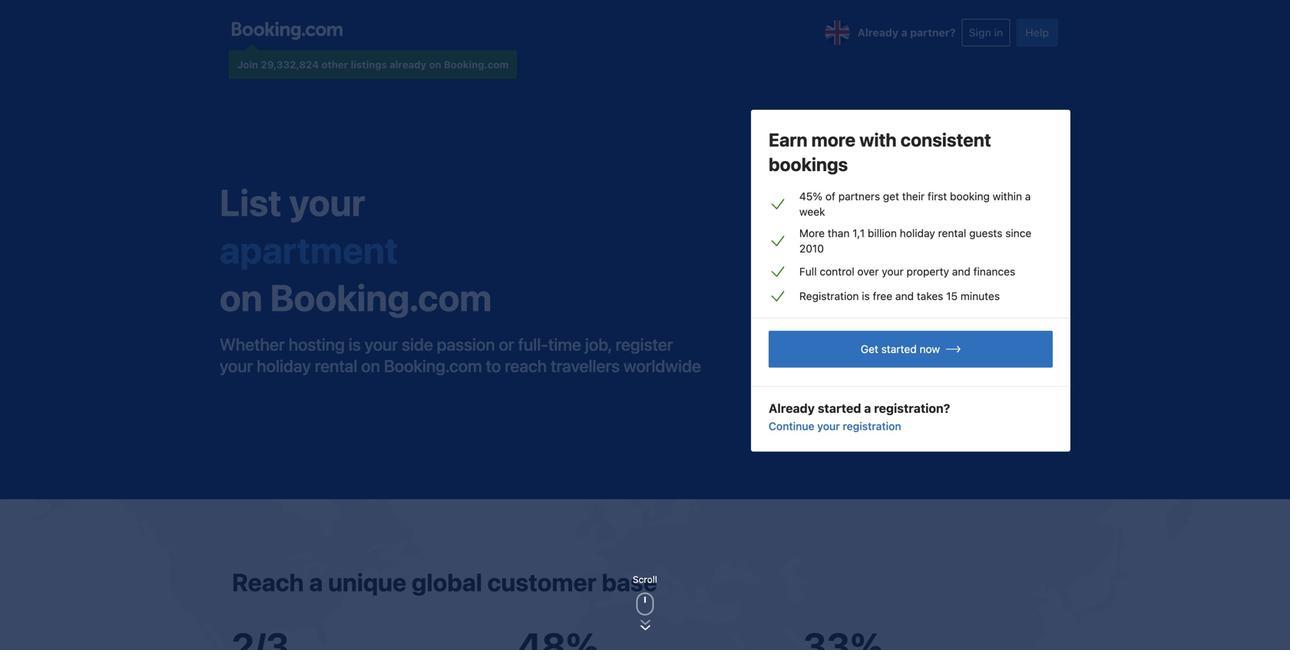 Task type: locate. For each thing, give the bounding box(es) containing it.
customer
[[488, 568, 597, 597]]

1 vertical spatial holiday
[[257, 356, 311, 376]]

already
[[390, 59, 427, 70]]

your right the continue
[[818, 420, 840, 433]]

more than 1,1 billion holiday rental guests since 2010
[[800, 227, 1032, 255]]

0 horizontal spatial rental
[[315, 356, 358, 376]]

property
[[907, 265, 950, 278]]

time
[[549, 335, 582, 355]]

reach a unique global customer base
[[232, 568, 658, 597]]

1 vertical spatial and
[[896, 290, 914, 303]]

or
[[499, 335, 515, 355]]

now
[[920, 343, 941, 356]]

0 vertical spatial on
[[429, 59, 442, 70]]

1 horizontal spatial holiday
[[900, 227, 936, 240]]

0 vertical spatial booking.com
[[444, 59, 509, 70]]

get started now
[[861, 343, 941, 356]]

takes
[[917, 290, 944, 303]]

holiday
[[900, 227, 936, 240], [257, 356, 311, 376]]

whether hosting is your side passion or full-time job, register your holiday rental on booking.com to reach travellers worldwide
[[220, 335, 701, 376]]

over
[[858, 265, 879, 278]]

to
[[486, 356, 501, 376]]

join 29,332,824 other listings already on booking.com button
[[229, 50, 517, 79]]

global
[[412, 568, 482, 597]]

0 vertical spatial and
[[953, 265, 971, 278]]

list your apartment on booking.com
[[220, 181, 492, 319]]

already left partner?
[[858, 26, 899, 39]]

1 vertical spatial is
[[349, 335, 361, 355]]

on inside the list your apartment on booking.com
[[220, 276, 263, 319]]

passion
[[437, 335, 495, 355]]

job,
[[585, 335, 612, 355]]

consistent
[[901, 129, 992, 151]]

a inside "45% of partners get their first booking within a week"
[[1026, 190, 1031, 203]]

2 horizontal spatial on
[[429, 59, 442, 70]]

minutes
[[961, 290, 1000, 303]]

0 horizontal spatial is
[[349, 335, 361, 355]]

travellers
[[551, 356, 620, 376]]

started inside already started a registration? continue your registration
[[818, 401, 862, 416]]

is
[[862, 290, 870, 303], [349, 335, 361, 355]]

1 vertical spatial booking.com
[[270, 276, 492, 319]]

1 horizontal spatial already
[[858, 26, 899, 39]]

on inside button
[[429, 59, 442, 70]]

1 vertical spatial on
[[220, 276, 263, 319]]

rental down "hosting"
[[315, 356, 358, 376]]

0 vertical spatial already
[[858, 26, 899, 39]]

register
[[616, 335, 673, 355]]

on inside whether hosting is your side passion or full-time job, register your holiday rental on booking.com to reach travellers worldwide
[[361, 356, 380, 376]]

already inside already started a registration? continue your registration
[[769, 401, 815, 416]]

their
[[903, 190, 925, 203]]

booking.com right already
[[444, 59, 509, 70]]

a
[[902, 26, 908, 39], [1026, 190, 1031, 203], [865, 401, 872, 416], [309, 568, 323, 597]]

a up registration
[[865, 401, 872, 416]]

your
[[289, 181, 365, 224], [882, 265, 904, 278], [365, 335, 398, 355], [220, 356, 253, 376], [818, 420, 840, 433]]

0 horizontal spatial holiday
[[257, 356, 311, 376]]

finances
[[974, 265, 1016, 278]]

guests
[[970, 227, 1003, 240]]

registration
[[843, 420, 902, 433]]

is right "hosting"
[[349, 335, 361, 355]]

booking.com down side
[[384, 356, 482, 376]]

registration
[[800, 290, 859, 303]]

on
[[429, 59, 442, 70], [220, 276, 263, 319], [361, 356, 380, 376]]

0 vertical spatial is
[[862, 290, 870, 303]]

and up 15
[[953, 265, 971, 278]]

sign
[[969, 26, 992, 39]]

45% of partners get their first booking within a week
[[800, 190, 1031, 218]]

already a partner?
[[858, 26, 956, 39]]

your up apartment at the top of the page
[[289, 181, 365, 224]]

already started a registration? continue your registration
[[769, 401, 951, 433]]

in
[[995, 26, 1004, 39]]

already
[[858, 26, 899, 39], [769, 401, 815, 416]]

more
[[800, 227, 825, 240]]

holiday down "45% of partners get their first booking within a week"
[[900, 227, 936, 240]]

1 horizontal spatial started
[[882, 343, 917, 356]]

since
[[1006, 227, 1032, 240]]

than
[[828, 227, 850, 240]]

full control over your property and finances
[[800, 265, 1016, 278]]

and
[[953, 265, 971, 278], [896, 290, 914, 303]]

1 vertical spatial rental
[[315, 356, 358, 376]]

29,332,824
[[261, 59, 319, 70]]

started
[[882, 343, 917, 356], [818, 401, 862, 416]]

1 horizontal spatial on
[[361, 356, 380, 376]]

rental
[[939, 227, 967, 240], [315, 356, 358, 376]]

0 vertical spatial rental
[[939, 227, 967, 240]]

week
[[800, 206, 826, 218]]

holiday inside more than 1,1 billion holiday rental guests since 2010
[[900, 227, 936, 240]]

sign in link
[[962, 19, 1011, 46]]

0 horizontal spatial on
[[220, 276, 263, 319]]

registration is free and takes 15 minutes
[[800, 290, 1000, 303]]

started up continue your registration link
[[818, 401, 862, 416]]

your inside already started a registration? continue your registration
[[818, 420, 840, 433]]

your down whether
[[220, 356, 253, 376]]

2010
[[800, 242, 824, 255]]

0 vertical spatial holiday
[[900, 227, 936, 240]]

1 vertical spatial started
[[818, 401, 862, 416]]

1 vertical spatial already
[[769, 401, 815, 416]]

and right 'free'
[[896, 290, 914, 303]]

reach
[[232, 568, 304, 597]]

booking.com
[[444, 59, 509, 70], [270, 276, 492, 319], [384, 356, 482, 376]]

full-
[[518, 335, 549, 355]]

a right reach
[[309, 568, 323, 597]]

is left 'free'
[[862, 290, 870, 303]]

1 horizontal spatial rental
[[939, 227, 967, 240]]

holiday down whether
[[257, 356, 311, 376]]

0 vertical spatial started
[[882, 343, 917, 356]]

your left side
[[365, 335, 398, 355]]

partner?
[[911, 26, 956, 39]]

control
[[820, 265, 855, 278]]

booking.com inside the list your apartment on booking.com
[[270, 276, 492, 319]]

free
[[873, 290, 893, 303]]

a right within
[[1026, 190, 1031, 203]]

0 horizontal spatial already
[[769, 401, 815, 416]]

apartment
[[220, 228, 398, 272]]

0 horizontal spatial started
[[818, 401, 862, 416]]

hosting
[[289, 335, 345, 355]]

partners
[[839, 190, 881, 203]]

2 vertical spatial on
[[361, 356, 380, 376]]

0 horizontal spatial and
[[896, 290, 914, 303]]

started right get
[[882, 343, 917, 356]]

reach
[[505, 356, 547, 376]]

scroll
[[633, 575, 658, 585]]

rental left guests
[[939, 227, 967, 240]]

already up the continue
[[769, 401, 815, 416]]

45%
[[800, 190, 823, 203]]

booking
[[951, 190, 990, 203]]

1 horizontal spatial and
[[953, 265, 971, 278]]

booking.com up side
[[270, 276, 492, 319]]

2 vertical spatial booking.com
[[384, 356, 482, 376]]



Task type: describe. For each thing, give the bounding box(es) containing it.
already for a
[[858, 26, 899, 39]]

billion
[[868, 227, 897, 240]]

get
[[861, 343, 879, 356]]

get started now link
[[769, 331, 1053, 368]]

earn
[[769, 129, 808, 151]]

continue your registration link
[[769, 419, 902, 434]]

1 horizontal spatial is
[[862, 290, 870, 303]]

your right the over
[[882, 265, 904, 278]]

more
[[812, 129, 856, 151]]

get
[[884, 190, 900, 203]]

registration?
[[875, 401, 951, 416]]

with
[[860, 129, 897, 151]]

base
[[602, 568, 658, 597]]

booking.com inside whether hosting is your side passion or full-time job, register your holiday rental on booking.com to reach travellers worldwide
[[384, 356, 482, 376]]

side
[[402, 335, 433, 355]]

15
[[947, 290, 958, 303]]

join 29,332,824 other listings already on booking.com
[[237, 59, 509, 70]]

a inside already started a registration? continue your registration
[[865, 401, 872, 416]]

holiday inside whether hosting is your side passion or full-time job, register your holiday rental on booking.com to reach travellers worldwide
[[257, 356, 311, 376]]

whether
[[220, 335, 285, 355]]

of
[[826, 190, 836, 203]]

rental inside whether hosting is your side passion or full-time job, register your holiday rental on booking.com to reach travellers worldwide
[[315, 356, 358, 376]]

worldwide
[[624, 356, 701, 376]]

already for started
[[769, 401, 815, 416]]

within
[[993, 190, 1023, 203]]

list
[[220, 181, 282, 224]]

1,1
[[853, 227, 865, 240]]

sign in
[[969, 26, 1004, 39]]

listings
[[351, 59, 387, 70]]

earn more with consistent bookings
[[769, 129, 992, 175]]

rental inside more than 1,1 billion holiday rental guests since 2010
[[939, 227, 967, 240]]

other
[[322, 59, 348, 70]]

is inside whether hosting is your side passion or full-time job, register your holiday rental on booking.com to reach travellers worldwide
[[349, 335, 361, 355]]

your inside the list your apartment on booking.com
[[289, 181, 365, 224]]

first
[[928, 190, 948, 203]]

unique
[[328, 568, 407, 597]]

a left partner?
[[902, 26, 908, 39]]

full
[[800, 265, 817, 278]]

join
[[237, 59, 258, 70]]

continue
[[769, 420, 815, 433]]

bookings
[[769, 154, 848, 175]]

started for a
[[818, 401, 862, 416]]

booking.com inside button
[[444, 59, 509, 70]]

started for now
[[882, 343, 917, 356]]



Task type: vqa. For each thing, say whether or not it's contained in the screenshot.
management
no



